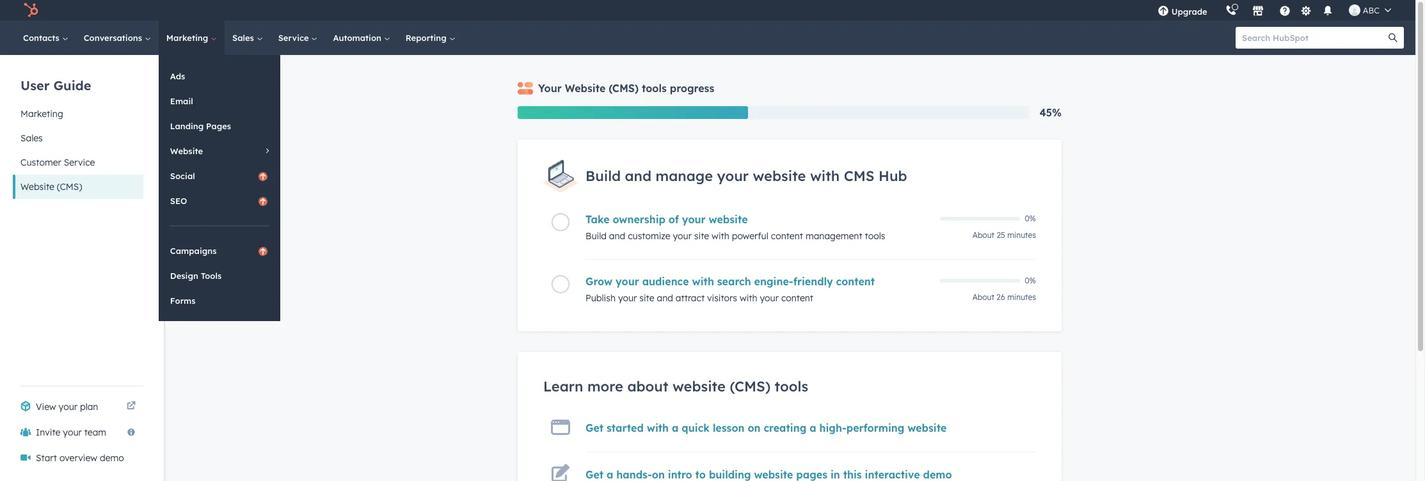 Task type: locate. For each thing, give the bounding box(es) containing it.
audience
[[642, 275, 689, 288]]

and inside take ownership of your website build and customize your site with powerful content management tools
[[609, 230, 626, 242]]

notifications image
[[1322, 6, 1334, 17]]

1 vertical spatial site
[[640, 292, 655, 304]]

marketplaces image
[[1253, 6, 1264, 17]]

your left team
[[63, 427, 82, 438]]

about 26 minutes
[[973, 292, 1036, 302]]

0 horizontal spatial sales
[[20, 133, 43, 144]]

get left hands-
[[586, 468, 604, 481]]

0 horizontal spatial service
[[64, 157, 95, 168]]

hubspot image
[[23, 3, 38, 18]]

0 horizontal spatial tools
[[642, 82, 667, 95]]

tools up your website (cms) tools progress progress bar
[[642, 82, 667, 95]]

1 horizontal spatial tools
[[775, 378, 809, 395]]

guide
[[53, 77, 91, 93]]

45%
[[1040, 106, 1062, 119]]

minutes right 26
[[1008, 292, 1036, 302]]

0% up about 26 minutes
[[1025, 276, 1036, 285]]

website link
[[159, 139, 280, 163]]

0 vertical spatial site
[[694, 230, 709, 242]]

view
[[36, 401, 56, 413]]

social link
[[159, 164, 280, 188]]

service link
[[271, 20, 325, 55]]

0% up about 25 minutes
[[1025, 214, 1036, 223]]

build
[[586, 167, 621, 185], [586, 230, 607, 242]]

high-
[[820, 422, 847, 434]]

sales up customer
[[20, 133, 43, 144]]

website for website link on the top of page
[[170, 146, 203, 156]]

0 vertical spatial website
[[565, 82, 606, 95]]

view your plan
[[36, 401, 98, 413]]

sales
[[232, 33, 256, 43], [20, 133, 43, 144]]

2 vertical spatial website
[[20, 181, 54, 193]]

website inside 'marketing' menu
[[170, 146, 203, 156]]

upgrade image
[[1158, 6, 1169, 17]]

2 get from the top
[[586, 468, 604, 481]]

(cms) up your website (cms) tools progress progress bar
[[609, 82, 639, 95]]

plan
[[80, 401, 98, 413]]

grow
[[586, 275, 613, 288]]

content down take ownership of your website button
[[771, 230, 803, 242]]

reporting
[[406, 33, 449, 43]]

1 vertical spatial 0%
[[1025, 276, 1036, 285]]

sales inside button
[[20, 133, 43, 144]]

0 horizontal spatial website
[[20, 181, 54, 193]]

0 horizontal spatial demo
[[100, 453, 124, 464]]

marketplaces button
[[1245, 0, 1272, 20]]

0 vertical spatial marketing
[[166, 33, 211, 43]]

service up website (cms) button
[[64, 157, 95, 168]]

about left the 25
[[973, 230, 995, 240]]

0 vertical spatial content
[[771, 230, 803, 242]]

with left cms
[[810, 167, 840, 185]]

site
[[694, 230, 709, 242], [640, 292, 655, 304]]

2 about from the top
[[973, 292, 995, 302]]

menu
[[1149, 0, 1401, 20]]

1 vertical spatial demo
[[923, 468, 952, 481]]

marketing button
[[13, 102, 143, 126]]

demo right interactive
[[923, 468, 952, 481]]

to
[[696, 468, 706, 481]]

sales link
[[225, 20, 271, 55]]

1 vertical spatial and
[[609, 230, 626, 242]]

2 build from the top
[[586, 230, 607, 242]]

about left 26
[[973, 292, 995, 302]]

of
[[669, 213, 679, 226]]

website left pages on the bottom right of page
[[754, 468, 793, 481]]

minutes
[[1008, 230, 1036, 240], [1008, 292, 1036, 302]]

with left "powerful"
[[712, 230, 730, 242]]

marketing link
[[159, 20, 225, 55]]

0 vertical spatial build
[[586, 167, 621, 185]]

user guide
[[20, 77, 91, 93]]

0 horizontal spatial on
[[652, 468, 665, 481]]

0 vertical spatial demo
[[100, 453, 124, 464]]

1 get from the top
[[586, 422, 604, 434]]

invite
[[36, 427, 60, 438]]

service right sales link
[[278, 33, 311, 43]]

website (cms) button
[[13, 175, 143, 199]]

your inside button
[[63, 427, 82, 438]]

0% for grow your audience with search engine-friendly content
[[1025, 276, 1036, 285]]

0 horizontal spatial (cms)
[[57, 181, 82, 193]]

friendly
[[794, 275, 833, 288]]

0 vertical spatial on
[[748, 422, 761, 434]]

0 vertical spatial about
[[973, 230, 995, 240]]

2 vertical spatial tools
[[775, 378, 809, 395]]

1 vertical spatial marketing
[[20, 108, 63, 120]]

0%
[[1025, 214, 1036, 223], [1025, 276, 1036, 285]]

manage
[[656, 167, 713, 185]]

1 vertical spatial tools
[[865, 230, 886, 242]]

website up take ownership of your website button
[[753, 167, 806, 185]]

cms
[[844, 167, 875, 185]]

minutes for take ownership of your website
[[1008, 230, 1036, 240]]

build inside take ownership of your website build and customize your site with powerful content management tools
[[586, 230, 607, 242]]

get left started
[[586, 422, 604, 434]]

minutes right the 25
[[1008, 230, 1036, 240]]

and down the audience
[[657, 292, 673, 304]]

1 vertical spatial (cms)
[[57, 181, 82, 193]]

design tools
[[170, 271, 222, 281]]

publish
[[586, 292, 616, 304]]

website
[[753, 167, 806, 185], [709, 213, 748, 226], [673, 378, 726, 395], [908, 422, 947, 434], [754, 468, 793, 481]]

social
[[170, 171, 195, 181]]

started
[[607, 422, 644, 434]]

1 vertical spatial on
[[652, 468, 665, 481]]

website (cms)
[[20, 181, 82, 193]]

your
[[717, 167, 749, 185], [682, 213, 706, 226], [673, 230, 692, 242], [616, 275, 639, 288], [618, 292, 637, 304], [760, 292, 779, 304], [59, 401, 77, 413], [63, 427, 82, 438]]

(cms) up 'get started with a quick lesson on creating a high-performing website' link
[[730, 378, 771, 395]]

landing
[[170, 121, 204, 131]]

hub
[[879, 167, 907, 185]]

and
[[625, 167, 652, 185], [609, 230, 626, 242], [657, 292, 673, 304]]

sales up the ads link
[[232, 33, 256, 43]]

1 about from the top
[[973, 230, 995, 240]]

engine-
[[754, 275, 794, 288]]

a left quick
[[672, 422, 679, 434]]

landing pages link
[[159, 114, 280, 138]]

26
[[997, 292, 1005, 302]]

website down customer
[[20, 181, 54, 193]]

a left high-
[[810, 422, 817, 434]]

0 vertical spatial 0%
[[1025, 214, 1036, 223]]

invite your team button
[[13, 420, 143, 446]]

website inside button
[[20, 181, 54, 193]]

and up ownership
[[625, 167, 652, 185]]

get
[[586, 422, 604, 434], [586, 468, 604, 481]]

2 horizontal spatial website
[[565, 82, 606, 95]]

take
[[586, 213, 610, 226]]

1 horizontal spatial a
[[672, 422, 679, 434]]

reporting link
[[398, 20, 463, 55]]

search button
[[1383, 27, 1404, 49]]

on right "lesson" at the right bottom of page
[[748, 422, 761, 434]]

1 vertical spatial service
[[64, 157, 95, 168]]

email
[[170, 96, 193, 106]]

(cms) down "customer service" button
[[57, 181, 82, 193]]

build up take
[[586, 167, 621, 185]]

1 vertical spatial minutes
[[1008, 292, 1036, 302]]

2 0% from the top
[[1025, 276, 1036, 285]]

demo down team
[[100, 453, 124, 464]]

help image
[[1279, 6, 1291, 17]]

1 horizontal spatial sales
[[232, 33, 256, 43]]

1 vertical spatial get
[[586, 468, 604, 481]]

0 vertical spatial sales
[[232, 33, 256, 43]]

2 vertical spatial content
[[781, 292, 814, 304]]

1 vertical spatial build
[[586, 230, 607, 242]]

automation
[[333, 33, 384, 43]]

2 horizontal spatial tools
[[865, 230, 886, 242]]

on
[[748, 422, 761, 434], [652, 468, 665, 481]]

2 vertical spatial and
[[657, 292, 673, 304]]

about 25 minutes
[[973, 230, 1036, 240]]

contacts link
[[15, 20, 76, 55]]

website
[[565, 82, 606, 95], [170, 146, 203, 156], [20, 181, 54, 193]]

tools up "creating"
[[775, 378, 809, 395]]

0 vertical spatial (cms)
[[609, 82, 639, 95]]

1 horizontal spatial on
[[748, 422, 761, 434]]

1 vertical spatial website
[[170, 146, 203, 156]]

your right grow
[[616, 275, 639, 288]]

help button
[[1274, 0, 1296, 20]]

1 minutes from the top
[[1008, 230, 1036, 240]]

0 horizontal spatial marketing
[[20, 108, 63, 120]]

1 vertical spatial sales
[[20, 133, 43, 144]]

0 vertical spatial get
[[586, 422, 604, 434]]

management
[[806, 230, 863, 242]]

your
[[538, 82, 562, 95]]

service inside button
[[64, 157, 95, 168]]

0 horizontal spatial site
[[640, 292, 655, 304]]

1 horizontal spatial service
[[278, 33, 311, 43]]

and down take
[[609, 230, 626, 242]]

get for get started with a quick lesson on creating a high-performing website
[[586, 422, 604, 434]]

settings link
[[1299, 4, 1315, 17]]

tools
[[642, 82, 667, 95], [865, 230, 886, 242], [775, 378, 809, 395]]

about
[[973, 230, 995, 240], [973, 292, 995, 302]]

calling icon image
[[1226, 5, 1237, 17]]

0 vertical spatial minutes
[[1008, 230, 1036, 240]]

forms link
[[159, 289, 280, 313]]

content right the friendly
[[836, 275, 875, 288]]

a
[[672, 422, 679, 434], [810, 422, 817, 434], [607, 468, 614, 481]]

marketing up 'ads'
[[166, 33, 211, 43]]

tools right 'management'
[[865, 230, 886, 242]]

a left hands-
[[607, 468, 614, 481]]

2 vertical spatial (cms)
[[730, 378, 771, 395]]

take ownership of your website build and customize your site with powerful content management tools
[[586, 213, 886, 242]]

website right your on the top of the page
[[565, 82, 606, 95]]

Search HubSpot search field
[[1236, 27, 1393, 49]]

2 minutes from the top
[[1008, 292, 1036, 302]]

your right of
[[682, 213, 706, 226]]

1 vertical spatial about
[[973, 292, 995, 302]]

website down landing
[[170, 146, 203, 156]]

1 0% from the top
[[1025, 214, 1036, 223]]

1 horizontal spatial website
[[170, 146, 203, 156]]

about for grow your audience with search engine-friendly content
[[973, 292, 995, 302]]

site left "powerful"
[[694, 230, 709, 242]]

website up "powerful"
[[709, 213, 748, 226]]

1 horizontal spatial demo
[[923, 468, 952, 481]]

marketing down user
[[20, 108, 63, 120]]

customer
[[20, 157, 61, 168]]

site down the audience
[[640, 292, 655, 304]]

on left intro
[[652, 468, 665, 481]]

1 horizontal spatial marketing
[[166, 33, 211, 43]]

1 horizontal spatial site
[[694, 230, 709, 242]]

build down take
[[586, 230, 607, 242]]

content down the friendly
[[781, 292, 814, 304]]



Task type: vqa. For each thing, say whether or not it's contained in the screenshot.
Close icon at the top of page
no



Task type: describe. For each thing, give the bounding box(es) containing it.
grow your audience with search engine-friendly content publish your site and attract visitors with your content
[[586, 275, 875, 304]]

marketing inside the marketing button
[[20, 108, 63, 120]]

website for website (cms)
[[20, 181, 54, 193]]

this
[[843, 468, 862, 481]]

and inside the grow your audience with search engine-friendly content publish your site and attract visitors with your content
[[657, 292, 673, 304]]

powerful
[[732, 230, 769, 242]]

tools inside take ownership of your website build and customize your site with powerful content management tools
[[865, 230, 886, 242]]

get a hands-on intro to building website pages in this interactive demo link
[[586, 468, 952, 481]]

contacts
[[23, 33, 62, 43]]

your down of
[[673, 230, 692, 242]]

lesson
[[713, 422, 745, 434]]

your website (cms) tools progress progress bar
[[518, 106, 748, 119]]

view your plan link
[[13, 394, 143, 420]]

0 horizontal spatial a
[[607, 468, 614, 481]]

calling icon button
[[1221, 2, 1242, 19]]

automation link
[[325, 20, 398, 55]]

attract
[[676, 292, 705, 304]]

pages
[[797, 468, 828, 481]]

2 horizontal spatial a
[[810, 422, 817, 434]]

notifications button
[[1317, 0, 1339, 20]]

customize
[[628, 230, 671, 242]]

menu containing abc
[[1149, 0, 1401, 20]]

get for get a hands-on intro to building website pages in this interactive demo
[[586, 468, 604, 481]]

marketing menu
[[159, 55, 280, 321]]

0% for take ownership of your website
[[1025, 214, 1036, 223]]

settings image
[[1301, 5, 1312, 17]]

sales button
[[13, 126, 143, 150]]

grow your audience with search engine-friendly content button
[[586, 275, 933, 288]]

your right publish
[[618, 292, 637, 304]]

start overview demo
[[36, 453, 124, 464]]

(cms) inside website (cms) button
[[57, 181, 82, 193]]

email link
[[159, 89, 280, 113]]

25
[[997, 230, 1005, 240]]

content inside take ownership of your website build and customize your site with powerful content management tools
[[771, 230, 803, 242]]

link opens in a new window image
[[127, 402, 136, 412]]

in
[[831, 468, 840, 481]]

abc button
[[1341, 0, 1399, 20]]

site inside take ownership of your website build and customize your site with powerful content management tools
[[694, 230, 709, 242]]

site inside the grow your audience with search engine-friendly content publish your site and attract visitors with your content
[[640, 292, 655, 304]]

building
[[709, 468, 751, 481]]

hands-
[[617, 468, 652, 481]]

learn
[[543, 378, 583, 395]]

upgrade
[[1172, 6, 1208, 17]]

your left plan
[[59, 401, 77, 413]]

interactive
[[865, 468, 920, 481]]

design tools link
[[159, 264, 280, 288]]

intro
[[668, 468, 692, 481]]

overview
[[59, 453, 97, 464]]

about
[[628, 378, 669, 395]]

take ownership of your website button
[[586, 213, 933, 226]]

start
[[36, 453, 57, 464]]

team
[[84, 427, 106, 438]]

user
[[20, 77, 50, 93]]

marketing inside 'marketing' link
[[166, 33, 211, 43]]

seo link
[[159, 189, 280, 213]]

with inside take ownership of your website build and customize your site with powerful content management tools
[[712, 230, 730, 242]]

campaigns
[[170, 246, 217, 256]]

with right started
[[647, 422, 669, 434]]

1 horizontal spatial (cms)
[[609, 82, 639, 95]]

learn more about website (cms) tools
[[543, 378, 809, 395]]

your down engine-
[[760, 292, 779, 304]]

visitors
[[707, 292, 737, 304]]

ads
[[170, 71, 185, 81]]

link opens in a new window image
[[127, 399, 136, 415]]

website inside take ownership of your website build and customize your site with powerful content management tools
[[709, 213, 748, 226]]

pages
[[206, 121, 231, 131]]

get started with a quick lesson on creating a high-performing website link
[[586, 422, 947, 434]]

user guide views element
[[13, 55, 143, 199]]

with up attract
[[692, 275, 714, 288]]

get a hands-on intro to building website pages in this interactive demo
[[586, 468, 952, 481]]

customer service
[[20, 157, 95, 168]]

ads link
[[159, 64, 280, 88]]

website right 'performing'
[[908, 422, 947, 434]]

design
[[170, 271, 198, 281]]

1 vertical spatial content
[[836, 275, 875, 288]]

more
[[588, 378, 623, 395]]

your website (cms) tools progress
[[538, 82, 715, 95]]

0 vertical spatial service
[[278, 33, 311, 43]]

build and manage your website with cms hub
[[586, 167, 907, 185]]

website up quick
[[673, 378, 726, 395]]

get started with a quick lesson on creating a high-performing website
[[586, 422, 947, 434]]

search image
[[1389, 33, 1398, 42]]

landing pages
[[170, 121, 231, 131]]

conversations link
[[76, 20, 159, 55]]

tools
[[201, 271, 222, 281]]

0 vertical spatial tools
[[642, 82, 667, 95]]

about for take ownership of your website
[[973, 230, 995, 240]]

search
[[717, 275, 751, 288]]

seo
[[170, 196, 187, 206]]

brad klo image
[[1349, 4, 1361, 16]]

minutes for grow your audience with search engine-friendly content
[[1008, 292, 1036, 302]]

creating
[[764, 422, 807, 434]]

abc
[[1363, 5, 1380, 15]]

2 horizontal spatial (cms)
[[730, 378, 771, 395]]

conversations
[[84, 33, 145, 43]]

1 build from the top
[[586, 167, 621, 185]]

ownership
[[613, 213, 666, 226]]

campaigns link
[[159, 239, 280, 263]]

hubspot link
[[15, 3, 48, 18]]

with down grow your audience with search engine-friendly content button at the bottom of the page
[[740, 292, 758, 304]]

start overview demo link
[[13, 446, 143, 471]]

customer service button
[[13, 150, 143, 175]]

quick
[[682, 422, 710, 434]]

0 vertical spatial and
[[625, 167, 652, 185]]

your right the manage on the top
[[717, 167, 749, 185]]

progress
[[670, 82, 715, 95]]



